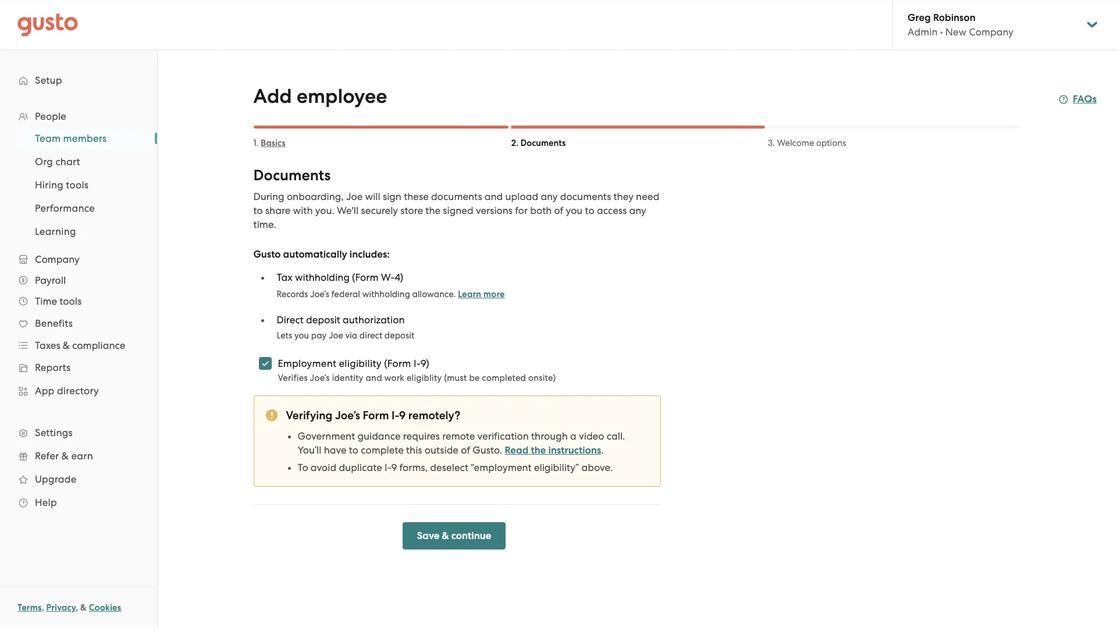 Task type: describe. For each thing, give the bounding box(es) containing it.
1 horizontal spatial documents
[[521, 138, 566, 148]]

& for compliance
[[63, 340, 70, 352]]

hiring tools
[[35, 179, 89, 191]]

app
[[35, 385, 54, 397]]

reports
[[35, 362, 71, 374]]

list containing tax withholding (form w-4)
[[259, 262, 661, 342]]

0 vertical spatial withholding
[[295, 272, 350, 284]]

verification
[[478, 431, 529, 443]]

terms link
[[17, 603, 42, 614]]

employee
[[297, 84, 388, 108]]

tools for hiring tools
[[66, 179, 89, 191]]

team members link
[[21, 128, 146, 149]]

2 horizontal spatial joe
[[1050, 7, 1068, 20]]

read the instructions .
[[505, 445, 604, 457]]

gusto.
[[473, 445, 503, 456]]

1 horizontal spatial deposit
[[385, 331, 415, 341]]

privacy
[[46, 603, 76, 614]]

settings
[[35, 427, 73, 439]]

joe's inside tax withholding (form w-4) records joe's federal withholding allowance. learn more
[[310, 289, 330, 300]]

more
[[484, 289, 505, 300]]

government guidance requires remote verification through a video call. you'll have to complete this outside of gusto.
[[298, 431, 626, 456]]

company inside greg robinson admin • new company
[[970, 26, 1014, 38]]

hiring tools link
[[21, 175, 146, 196]]

joe inside direct deposit authorization lets you pay joe via direct deposit
[[329, 331, 343, 341]]

w-
[[381, 272, 395, 284]]

tax withholding (form w-4) records joe's federal withholding allowance. learn more
[[277, 272, 505, 300]]

onboarding,
[[287, 191, 344, 203]]

identity
[[332, 373, 364, 384]]

through
[[532, 431, 568, 443]]

directory
[[57, 385, 99, 397]]

continue
[[452, 530, 492, 543]]

sign
[[383, 191, 402, 203]]

direct deposit authorization lets you pay joe via direct deposit
[[277, 314, 415, 341]]

during
[[254, 191, 285, 203]]

these
[[404, 191, 429, 203]]

call.
[[607, 431, 626, 443]]

securely
[[361, 205, 398, 217]]

2 documents from the left
[[561, 191, 612, 203]]

upgrade
[[35, 474, 77, 486]]

of inside during onboarding, joe will sign these documents and upload any documents they need to share with you. we'll securely store the signed versions for both of you to access any time.
[[555, 205, 564, 217]]

records
[[277, 289, 308, 300]]

i- for form
[[392, 409, 399, 423]]

need
[[636, 191, 660, 203]]

time.
[[254, 219, 276, 231]]

will
[[365, 191, 381, 203]]

duplicate
[[339, 462, 382, 474]]

(form for withholding
[[352, 272, 379, 284]]

via
[[346, 331, 358, 341]]

new
[[946, 26, 967, 38]]

this
[[406, 445, 422, 456]]

cookies button
[[89, 601, 121, 615]]

allowance.
[[413, 289, 456, 300]]

welcome
[[778, 138, 815, 148]]

1 documents from the left
[[432, 191, 482, 203]]

greg
[[908, 12, 931, 24]]

0 horizontal spatial deposit
[[306, 314, 341, 326]]

verifies joe's identity and work eligiblity (must be completed onsite)
[[278, 373, 556, 384]]

instructions
[[549, 445, 602, 457]]

members
[[63, 133, 107, 144]]

settings link
[[12, 423, 146, 444]]

hiring
[[35, 179, 63, 191]]

setup
[[35, 75, 62, 86]]

joe's for verifies
[[310, 373, 330, 384]]

employment eligibility (form i-9)
[[278, 358, 430, 370]]

video
[[579, 431, 605, 443]]

upgrade link
[[12, 469, 146, 490]]

1 vertical spatial and
[[366, 373, 382, 384]]

form
[[363, 409, 389, 423]]

taxes
[[35, 340, 60, 352]]

payroll button
[[12, 270, 146, 291]]

read the instructions list
[[286, 430, 649, 475]]

joe schmoe
[[1050, 7, 1112, 20]]

company inside dropdown button
[[35, 254, 80, 266]]

9 for forms,
[[392, 462, 397, 474]]

add
[[254, 84, 292, 108]]

includes:
[[350, 249, 390, 261]]

team members
[[35, 133, 107, 144]]

for
[[515, 205, 528, 217]]

be
[[470, 373, 480, 384]]

0 horizontal spatial any
[[541, 191, 558, 203]]

share
[[265, 205, 291, 217]]

time tools button
[[12, 291, 146, 312]]

2 , from the left
[[76, 603, 78, 614]]

read the instructions link
[[505, 445, 602, 457]]

versions
[[476, 205, 513, 217]]

0 horizontal spatial to
[[254, 205, 263, 217]]

2 horizontal spatial to
[[585, 205, 595, 217]]

home image
[[17, 13, 78, 36]]

taxes & compliance button
[[12, 335, 146, 356]]

learn more button
[[458, 288, 505, 302]]



Task type: locate. For each thing, give the bounding box(es) containing it.
automatically
[[283, 249, 347, 261]]

.
[[602, 445, 604, 456]]

& inside dropdown button
[[63, 340, 70, 352]]

joe inside during onboarding, joe will sign these documents and upload any documents they need to share with you. we'll securely store the signed versions for both of you to access any time.
[[346, 191, 363, 203]]

options
[[817, 138, 847, 148]]

verifying joe's form i-9 remotely? alert
[[254, 396, 661, 487]]

you inside during onboarding, joe will sign these documents and upload any documents they need to share with you. we'll securely store the signed versions for both of you to access any time.
[[566, 205, 583, 217]]

completed
[[482, 373, 526, 384]]

1 horizontal spatial joe
[[346, 191, 363, 203]]

(form left w-
[[352, 272, 379, 284]]

payroll
[[35, 275, 66, 286]]

access
[[597, 205, 627, 217]]

1 horizontal spatial the
[[531, 445, 546, 457]]

0 horizontal spatial joe
[[329, 331, 343, 341]]

the right store
[[426, 205, 441, 217]]

1 horizontal spatial you
[[566, 205, 583, 217]]

1 horizontal spatial company
[[970, 26, 1014, 38]]

0 vertical spatial company
[[970, 26, 1014, 38]]

0 vertical spatial joe's
[[310, 289, 330, 300]]

0 horizontal spatial documents
[[432, 191, 482, 203]]

9 for remotely?
[[399, 409, 406, 423]]

welcome options
[[778, 138, 847, 148]]

joe's for verifying
[[335, 409, 360, 423]]

0 vertical spatial deposit
[[306, 314, 341, 326]]

withholding down gusto automatically includes:
[[295, 272, 350, 284]]

1 horizontal spatial i-
[[392, 409, 399, 423]]

& for earn
[[62, 451, 69, 462]]

i- down complete in the left of the page
[[385, 462, 392, 474]]

refer & earn
[[35, 451, 93, 462]]

terms , privacy , & cookies
[[17, 603, 121, 614]]

1 horizontal spatial ,
[[76, 603, 78, 614]]

benefits
[[35, 318, 73, 330]]

1 horizontal spatial to
[[349, 445, 359, 456]]

documents up access
[[561, 191, 612, 203]]

1 horizontal spatial and
[[485, 191, 503, 203]]

0 horizontal spatial documents
[[254, 167, 331, 185]]

remote
[[443, 431, 475, 443]]

of right the both at left top
[[555, 205, 564, 217]]

performance
[[35, 203, 95, 214]]

0 vertical spatial the
[[426, 205, 441, 217]]

joe
[[1050, 7, 1068, 20], [346, 191, 363, 203], [329, 331, 343, 341]]

& left earn on the left bottom of page
[[62, 451, 69, 462]]

1 , from the left
[[42, 603, 44, 614]]

i- for duplicate
[[385, 462, 392, 474]]

(form inside tax withholding (form w-4) records joe's federal withholding allowance. learn more
[[352, 272, 379, 284]]

eligibility"
[[534, 462, 580, 474]]

0 vertical spatial 9
[[399, 409, 406, 423]]

0 vertical spatial (form
[[352, 272, 379, 284]]

withholding
[[295, 272, 350, 284], [363, 289, 410, 300]]

1 horizontal spatial (form
[[384, 358, 411, 370]]

i- for (form
[[414, 358, 421, 370]]

cookies
[[89, 603, 121, 614]]

authorization
[[343, 314, 405, 326]]

above.
[[582, 462, 613, 474]]

i- up verifies joe's identity and work eligiblity (must be completed onsite)
[[414, 358, 421, 370]]

0 horizontal spatial ,
[[42, 603, 44, 614]]

the inside during onboarding, joe will sign these documents and upload any documents they need to share with you. we'll securely store the signed versions for both of you to access any time.
[[426, 205, 441, 217]]

complete
[[361, 445, 404, 456]]

i- right form
[[392, 409, 399, 423]]

& inside button
[[442, 530, 449, 543]]

joe's left form
[[335, 409, 360, 423]]

save
[[417, 530, 440, 543]]

withholding down w-
[[363, 289, 410, 300]]

and
[[485, 191, 503, 203], [366, 373, 382, 384]]

joe's
[[310, 289, 330, 300], [310, 373, 330, 384], [335, 409, 360, 423]]

1 vertical spatial deposit
[[385, 331, 415, 341]]

(form for eligibility
[[384, 358, 411, 370]]

direct
[[277, 314, 304, 326]]

tools inside hiring tools link
[[66, 179, 89, 191]]

1 horizontal spatial documents
[[561, 191, 612, 203]]

deposit up pay
[[306, 314, 341, 326]]

benefits link
[[12, 313, 146, 334]]

list containing team members
[[0, 127, 157, 243]]

time
[[35, 296, 57, 307]]

both
[[531, 205, 552, 217]]

requires
[[403, 431, 440, 443]]

setup link
[[12, 70, 146, 91]]

company up payroll on the top of the page
[[35, 254, 80, 266]]

1 vertical spatial joe's
[[310, 373, 330, 384]]

app directory link
[[12, 381, 146, 402]]

9 left forms, at the left bottom of page
[[392, 462, 397, 474]]

, left privacy at the left bottom
[[42, 603, 44, 614]]

store
[[401, 205, 423, 217]]

1 vertical spatial company
[[35, 254, 80, 266]]

"employment
[[471, 462, 532, 474]]

upload
[[506, 191, 539, 203]]

you
[[566, 205, 583, 217], [295, 331, 309, 341]]

lets
[[277, 331, 292, 341]]

joe's left 'federal'
[[310, 289, 330, 300]]

of inside the government guidance requires remote verification through a video call. you'll have to complete this outside of gusto.
[[461, 445, 470, 456]]

chart
[[56, 156, 80, 168]]

to avoid duplicate i-9 forms, deselect "employment eligibility" above.
[[298, 462, 613, 474]]

basics link
[[261, 138, 286, 148]]

privacy link
[[46, 603, 76, 614]]

the inside list
[[531, 445, 546, 457]]

9 right form
[[399, 409, 406, 423]]

0 horizontal spatial you
[[295, 331, 309, 341]]

0 vertical spatial documents
[[521, 138, 566, 148]]

and down eligibility
[[366, 373, 382, 384]]

1 horizontal spatial 9
[[399, 409, 406, 423]]

work
[[385, 373, 405, 384]]

and up versions
[[485, 191, 503, 203]]

2 vertical spatial joe's
[[335, 409, 360, 423]]

1 vertical spatial any
[[630, 205, 647, 217]]

to
[[254, 205, 263, 217], [585, 205, 595, 217], [349, 445, 359, 456]]

1 vertical spatial the
[[531, 445, 546, 457]]

0 horizontal spatial company
[[35, 254, 80, 266]]

tools for time tools
[[60, 296, 82, 307]]

0 horizontal spatial and
[[366, 373, 382, 384]]

1 vertical spatial 9
[[392, 462, 397, 474]]

(must
[[444, 373, 467, 384]]

,
[[42, 603, 44, 614], [76, 603, 78, 614]]

government
[[298, 431, 355, 443]]

0 vertical spatial you
[[566, 205, 583, 217]]

joe left schmoe
[[1050, 7, 1068, 20]]

Employment eligibility (Form I-9) checkbox
[[252, 351, 278, 377]]

i- inside read the instructions list
[[385, 462, 392, 474]]

gusto automatically includes:
[[254, 249, 390, 261]]

i-
[[414, 358, 421, 370], [392, 409, 399, 423], [385, 462, 392, 474]]

(form up work at the left
[[384, 358, 411, 370]]

you'll
[[298, 445, 322, 456]]

help link
[[12, 493, 146, 514]]

1 vertical spatial of
[[461, 445, 470, 456]]

compliance
[[72, 340, 125, 352]]

deposit right the direct
[[385, 331, 415, 341]]

joe up we'll
[[346, 191, 363, 203]]

0 vertical spatial tools
[[66, 179, 89, 191]]

joe left the via
[[329, 331, 343, 341]]

0 horizontal spatial withholding
[[295, 272, 350, 284]]

learning link
[[21, 221, 146, 242]]

1 vertical spatial (form
[[384, 358, 411, 370]]

1 vertical spatial documents
[[254, 167, 331, 185]]

any up the both at left top
[[541, 191, 558, 203]]

during onboarding, joe will sign these documents and upload any documents they need to share with you. we'll securely store the signed versions for both of you to access any time.
[[254, 191, 660, 231]]

tax
[[277, 272, 293, 284]]

to
[[298, 462, 308, 474]]

forms,
[[400, 462, 428, 474]]

you left pay
[[295, 331, 309, 341]]

1 vertical spatial withholding
[[363, 289, 410, 300]]

and inside during onboarding, joe will sign these documents and upload any documents they need to share with you. we'll securely store the signed versions for both of you to access any time.
[[485, 191, 503, 203]]

tools
[[66, 179, 89, 191], [60, 296, 82, 307]]

& right save
[[442, 530, 449, 543]]

0 vertical spatial any
[[541, 191, 558, 203]]

tools inside 'time tools' dropdown button
[[60, 296, 82, 307]]

onsite)
[[529, 373, 556, 384]]

you right the both at left top
[[566, 205, 583, 217]]

help
[[35, 497, 57, 509]]

& left cookies
[[80, 603, 87, 614]]

0 horizontal spatial the
[[426, 205, 441, 217]]

outside
[[425, 445, 459, 456]]

earn
[[71, 451, 93, 462]]

& for continue
[[442, 530, 449, 543]]

remotely?
[[409, 409, 461, 423]]

we'll
[[337, 205, 359, 217]]

direct
[[360, 331, 383, 341]]

1 horizontal spatial withholding
[[363, 289, 410, 300]]

0 horizontal spatial i-
[[385, 462, 392, 474]]

1 vertical spatial tools
[[60, 296, 82, 307]]

1 vertical spatial you
[[295, 331, 309, 341]]

the down through
[[531, 445, 546, 457]]

2 horizontal spatial i-
[[414, 358, 421, 370]]

signed
[[443, 205, 474, 217]]

1 horizontal spatial any
[[630, 205, 647, 217]]

tools up performance link
[[66, 179, 89, 191]]

0 horizontal spatial (form
[[352, 272, 379, 284]]

any down the need
[[630, 205, 647, 217]]

1 vertical spatial joe
[[346, 191, 363, 203]]

reports link
[[12, 358, 146, 378]]

joe's down employment
[[310, 373, 330, 384]]

joe's inside verifying joe's form i-9 remotely? alert
[[335, 409, 360, 423]]

documents up onboarding,
[[254, 167, 331, 185]]

company
[[970, 26, 1014, 38], [35, 254, 80, 266]]

learn
[[458, 289, 482, 300]]

to right have
[[349, 445, 359, 456]]

list containing people
[[0, 106, 157, 515]]

list
[[0, 106, 157, 515], [0, 127, 157, 243], [259, 262, 661, 342]]

0 vertical spatial i-
[[414, 358, 421, 370]]

company right new
[[970, 26, 1014, 38]]

people button
[[12, 106, 146, 127]]

to left access
[[585, 205, 595, 217]]

robinson
[[934, 12, 976, 24]]

1 vertical spatial i-
[[392, 409, 399, 423]]

read
[[505, 445, 529, 457]]

people
[[35, 111, 66, 122]]

have
[[324, 445, 347, 456]]

, left cookies
[[76, 603, 78, 614]]

save & continue button
[[403, 523, 506, 550]]

0 vertical spatial of
[[555, 205, 564, 217]]

app directory
[[35, 385, 99, 397]]

basics
[[261, 138, 286, 148]]

to up time.
[[254, 205, 263, 217]]

2 vertical spatial i-
[[385, 462, 392, 474]]

0 horizontal spatial of
[[461, 445, 470, 456]]

terms
[[17, 603, 42, 614]]

of down remote
[[461, 445, 470, 456]]

documents up signed
[[432, 191, 482, 203]]

gusto navigation element
[[0, 50, 157, 533]]

9)
[[421, 358, 430, 370]]

verifying
[[286, 409, 333, 423]]

of
[[555, 205, 564, 217], [461, 445, 470, 456]]

9 inside read the instructions list
[[392, 462, 397, 474]]

& right taxes
[[63, 340, 70, 352]]

you inside direct deposit authorization lets you pay joe via direct deposit
[[295, 331, 309, 341]]

1 horizontal spatial of
[[555, 205, 564, 217]]

documents up upload
[[521, 138, 566, 148]]

0 vertical spatial and
[[485, 191, 503, 203]]

you.
[[315, 205, 335, 217]]

2 vertical spatial joe
[[329, 331, 343, 341]]

guidance
[[358, 431, 401, 443]]

to inside the government guidance requires remote verification through a video call. you'll have to complete this outside of gusto.
[[349, 445, 359, 456]]

tools down payroll dropdown button on the left top
[[60, 296, 82, 307]]

save & continue
[[417, 530, 492, 543]]

0 horizontal spatial 9
[[392, 462, 397, 474]]

0 vertical spatial joe
[[1050, 7, 1068, 20]]

add employee
[[254, 84, 388, 108]]

documents
[[432, 191, 482, 203], [561, 191, 612, 203]]

pay
[[311, 331, 327, 341]]



Task type: vqa. For each thing, say whether or not it's contained in the screenshot.
Check
no



